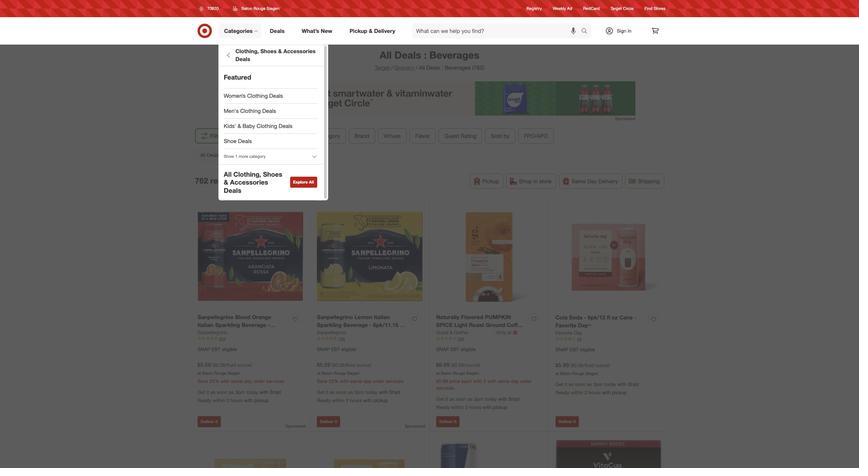 Task type: describe. For each thing, give the bounding box(es) containing it.
men's clothing deals
[[224, 107, 276, 114]]

/fluid for day™
[[584, 362, 595, 368]]

naturally
[[437, 314, 460, 321]]

fl inside sanpellegrino blood orange italian sparkling beverage - 6pk/11.15 fl oz cans
[[225, 329, 228, 336]]

day for same
[[588, 178, 597, 185]]

6pk/12
[[588, 314, 606, 321]]

advertisement region
[[224, 81, 636, 116]]

accessories inside clothing, shoes & accessories deals
[[284, 48, 316, 55]]

day™
[[579, 322, 592, 329]]

ounce for day™
[[596, 362, 609, 368]]

$5.59 ( $0.08 /fluid ounce ) at baton rouge siegen save 20% with same-day order services for cans
[[317, 361, 404, 384]]

cans inside cola soda - 6pk/12 fl oz cans - favorite day™
[[620, 314, 633, 321]]

cola soda - 6pk/12 fl oz cans - favorite day™ link
[[556, 314, 646, 329]]

- inside sanpellegrino blood orange italian sparkling beverage - 6pk/11.15 fl oz cans
[[268, 322, 270, 328]]

flavor
[[416, 133, 430, 139]]

category
[[250, 154, 266, 159]]

brand button
[[349, 128, 375, 143]]

$0.08 for day™
[[572, 362, 584, 368]]

registry link
[[527, 6, 542, 12]]

) for cola soda - 6pk/12 fl oz cans - favorite day™
[[609, 362, 611, 368]]

snap for naturally flavored pumpkin spice light roast ground coffee - 12oz - good & gather™
[[437, 346, 450, 352]]

clear all button
[[238, 152, 258, 160]]

all for all deals : beverages target / grocery / all deals : beverages (762)
[[380, 49, 392, 61]]

siegen for sanpellegrino blood orange italian sparkling beverage - 6pk/11.15 fl oz cans
[[228, 371, 241, 376]]

stores
[[654, 6, 666, 11]]

delivery for same day delivery
[[599, 178, 619, 185]]

& inside kids' & baby clothing deals link
[[238, 122, 241, 129]]

shoe deals link
[[219, 134, 323, 149]]

all clothing, shoes & accessories deals
[[224, 170, 283, 194]]

snap for cola soda - 6pk/12 fl oz cans - favorite day™
[[556, 347, 569, 352]]

explore
[[293, 180, 308, 185]]

same
[[572, 178, 586, 185]]

/fluid for cans
[[345, 362, 356, 368]]

deals up men's clothing deals link
[[270, 92, 283, 99]]

siegen inside dropdown button
[[267, 6, 280, 11]]

flavor button
[[410, 128, 436, 143]]

& inside pickup & delivery "link"
[[369, 27, 373, 34]]

fl inside cola soda - 6pk/12 fl oz cans - favorite day™
[[608, 314, 611, 321]]

good & gather
[[437, 329, 469, 335]]

- inside sanpellegrino lemon italian sparkling beverage - 6pk/11.15 fl oz cans
[[370, 322, 372, 328]]

guest
[[445, 133, 460, 139]]

all right explore
[[309, 180, 314, 185]]

pickup for pickup
[[483, 178, 500, 185]]

price
[[450, 378, 461, 384]]

fpo/apo button
[[519, 128, 554, 143]]

same day delivery button
[[559, 174, 623, 189]]

cans inside sanpellegrino lemon italian sparkling beverage - 6pk/11.15 fl oz cans
[[325, 329, 338, 336]]

orange
[[252, 314, 272, 321]]

eligible for 12oz
[[461, 346, 476, 352]]

explore all
[[293, 180, 314, 185]]

weekly ad link
[[553, 6, 573, 12]]

1 horizontal spatial :
[[442, 64, 444, 71]]

/fluid for oz
[[226, 362, 236, 368]]

get it as soon as 3pm today with shipt for cans
[[317, 389, 401, 395]]

baton for sanpellegrino blood orange italian sparkling beverage - 6pk/11.15 fl oz cans
[[202, 371, 213, 376]]

49
[[577, 337, 582, 342]]

deals up deals (1)
[[279, 122, 293, 129]]

category
[[318, 133, 340, 139]]

rouge inside baton rouge siegen dropdown button
[[254, 6, 266, 11]]

explore all link
[[290, 177, 317, 188]]

( for cans
[[332, 362, 333, 368]]

all deals : beverages target / grocery / all deals : beverages (762)
[[375, 49, 485, 71]]

deals (1)
[[280, 133, 303, 139]]

show 1 more category button
[[219, 149, 323, 164]]

deals link
[[264, 23, 293, 38]]

sanpellegrino link for italian
[[198, 329, 227, 336]]

target inside "link"
[[611, 6, 623, 11]]

snap for sanpellegrino blood orange italian sparkling beverage - 6pk/11.15 fl oz cans
[[198, 346, 211, 352]]

pickup for pickup & delivery
[[350, 27, 368, 34]]

deliver for sanpellegrino blood orange italian sparkling beverage - 6pk/11.15 fl oz cans
[[201, 419, 214, 424]]

store
[[540, 178, 552, 185]]

search
[[579, 28, 595, 35]]

deliver it button for oz
[[317, 416, 341, 427]]

sign in
[[617, 28, 632, 34]]

sanpellegrino link for sparkling
[[317, 329, 347, 336]]

grocery link
[[395, 64, 415, 71]]

light
[[455, 322, 468, 328]]

deals up grocery link
[[395, 49, 422, 61]]

cola
[[556, 314, 568, 321]]

$5.59 ( $0.08 /fluid ounce ) at baton rouge siegen save 20% with same-day order services for oz
[[198, 361, 285, 384]]

women's clothing deals link
[[219, 88, 323, 104]]

guest rating
[[445, 133, 477, 139]]

siegen inside $6.99 ( $0.58 /ounce ) at baton rouge siegen $5.99 price each with 2 with same-day order services
[[467, 371, 479, 376]]

siegen for cola soda - 6pk/12 fl oz cans - favorite day™
[[586, 371, 599, 376]]

all right grocery
[[419, 64, 425, 71]]

favorite inside cola soda - 6pk/12 fl oz cans - favorite day™
[[556, 322, 577, 329]]

deliver it for fl
[[201, 419, 218, 424]]

save for sanpellegrino blood orange italian sparkling beverage - 6pk/11.15 fl oz cans
[[198, 378, 208, 384]]

clothing, inside all clothing, shoes & accessories deals
[[234, 170, 261, 178]]

pickup & delivery link
[[344, 23, 404, 38]]

& inside naturally flavored pumpkin spice light roast ground coffee - 12oz - good & gather™
[[474, 329, 477, 336]]

only
[[497, 329, 507, 335]]

find stores
[[645, 6, 666, 11]]

(1) for deals (1)
[[297, 133, 303, 139]]

redcard link
[[584, 6, 600, 12]]

sanpellegrino inside sanpellegrino lemon italian sparkling beverage - 6pk/11.15 fl oz cans
[[317, 314, 353, 321]]

at for sanpellegrino lemon italian sparkling beverage - 6pk/11.15 fl oz cans
[[317, 371, 321, 376]]

2 vertical spatial clothing
[[257, 122, 277, 129]]

( for oz
[[212, 362, 214, 368]]

what's
[[302, 27, 320, 34]]

fpo/apo
[[524, 133, 548, 139]]

2 inside $6.99 ( $0.58 /ounce ) at baton rouge siegen $5.99 price each with 2 with same-day order services
[[484, 378, 487, 384]]

registry
[[527, 6, 542, 11]]

in for sign
[[628, 28, 632, 34]]

by
[[504, 133, 510, 139]]

naturally flavored pumpkin spice light roast ground coffee - 12oz - good & gather™
[[437, 314, 524, 336]]

sanpellegrino inside sanpellegrino blood orange italian sparkling beverage - 6pk/11.15 fl oz cans
[[198, 314, 234, 321]]

shoe
[[224, 138, 237, 144]]

$6.99 ( $0.58 /ounce ) at baton rouge siegen $5.99 price each with 2 with same-day order services
[[437, 361, 532, 391]]

ready within 2 hours with pickup for cans
[[317, 398, 388, 404]]

deliver it button for fl
[[198, 416, 221, 427]]

get it as soon as 3pm today with shipt ready within 2 hours with pickup for $5.99
[[556, 382, 640, 396]]

oz inside cola soda - 6pk/12 fl oz cans - favorite day™
[[612, 314, 618, 321]]

deliver it for -
[[440, 419, 457, 424]]

70820 button
[[195, 2, 226, 15]]

all
[[252, 152, 258, 159]]

accessories inside all clothing, shoes & accessories deals
[[230, 178, 268, 186]]

deals inside button
[[207, 152, 219, 158]]

shop in store
[[519, 178, 552, 185]]

sponsored for sanpellegrino blood orange italian sparkling beverage - 6pk/11.15 fl oz cans
[[286, 424, 306, 429]]

kids' & baby clothing deals
[[224, 122, 293, 129]]

¬
[[513, 329, 518, 336]]

(1) for filter (1)
[[225, 133, 231, 139]]

oz inside sanpellegrino lemon italian sparkling beverage - 6pk/11.15 fl oz cans
[[317, 329, 323, 336]]

$5.99 ( $0.08 /fluid ounce ) at baton rouge siegen
[[556, 362, 611, 376]]

206
[[458, 336, 465, 341]]

shipping
[[639, 178, 660, 185]]

1 / from the left
[[392, 64, 393, 71]]

filter
[[210, 133, 224, 139]]

sort
[[255, 133, 266, 139]]

baton rouge siegen
[[242, 6, 280, 11]]

what's new link
[[296, 23, 341, 38]]

baton for sanpellegrino lemon italian sparkling beverage - 6pk/11.15 fl oz cans
[[322, 371, 333, 376]]

shop in store button
[[507, 174, 557, 189]]

304
[[219, 336, 226, 341]]

snap for sanpellegrino lemon italian sparkling beverage - 6pk/11.15 fl oz cans
[[317, 346, 330, 352]]

day for oz
[[245, 378, 252, 384]]

) for sanpellegrino blood orange italian sparkling beverage - 6pk/11.15 fl oz cans
[[251, 362, 252, 368]]

rouge for sanpellegrino blood orange italian sparkling beverage - 6pk/11.15 fl oz cans
[[215, 371, 227, 376]]

at inside the only at ¬
[[508, 329, 512, 335]]

baby
[[243, 122, 255, 129]]

20% for fl
[[210, 378, 220, 384]]

eligible for oz
[[222, 346, 237, 352]]

delivery for pickup & delivery
[[375, 27, 396, 34]]

order for sanpellegrino lemon italian sparkling beverage - 6pk/11.15 fl oz cans
[[373, 378, 385, 384]]

sign in link
[[600, 23, 643, 38]]

redcard
[[584, 6, 600, 11]]

virtues
[[384, 133, 401, 139]]

more
[[239, 154, 248, 159]]

sort button
[[240, 128, 271, 143]]

at for cola soda - 6pk/12 fl oz cans - favorite day™
[[556, 371, 560, 376]]

pickup & delivery
[[350, 27, 396, 34]]

$5.99 inside the $5.99 ( $0.08 /fluid ounce ) at baton rouge siegen
[[556, 362, 570, 369]]

pickup button
[[470, 174, 504, 189]]

$0.08 for oz
[[214, 362, 226, 368]]

) inside $6.99 ( $0.58 /ounce ) at baton rouge siegen $5.99 price each with 2 with same-day order services
[[479, 362, 481, 368]]

deals inside clothing, shoes & accessories deals
[[236, 56, 250, 62]]

find stores link
[[645, 6, 666, 12]]

baton inside $6.99 ( $0.58 /ounce ) at baton rouge siegen $5.99 price each with 2 with same-day order services
[[441, 371, 452, 376]]

shoes inside all clothing, shoes & accessories deals
[[263, 170, 283, 178]]

kids'
[[224, 122, 236, 129]]

at inside $6.99 ( $0.58 /ounce ) at baton rouge siegen $5.99 price each with 2 with same-day order services
[[437, 371, 440, 376]]

category button
[[312, 128, 346, 143]]

oz inside sanpellegrino blood orange italian sparkling beverage - 6pk/11.15 fl oz cans
[[229, 329, 235, 336]]

1 vertical spatial beverages
[[445, 64, 471, 71]]

$5.59 for sanpellegrino lemon italian sparkling beverage - 6pk/11.15 fl oz cans
[[317, 361, 331, 368]]

soda
[[570, 314, 583, 321]]

2 favorite from the top
[[556, 330, 573, 336]]

deliver it button for -
[[437, 416, 460, 427]]

circle
[[624, 6, 634, 11]]



Task type: vqa. For each thing, say whether or not it's contained in the screenshot.
Get it as soon as 3pm today with Shipt Ready within 2 hours with pickup corresponding to $5.99
yes



Task type: locate. For each thing, give the bounding box(es) containing it.
$0.08 down 49
[[572, 362, 584, 368]]

beverage inside sanpellegrino lemon italian sparkling beverage - 6pk/11.15 fl oz cans
[[344, 322, 368, 328]]

1 day from the left
[[245, 378, 252, 384]]

good inside naturally flavored pumpkin spice light roast ground coffee - 12oz - good & gather™
[[458, 329, 472, 336]]

) inside the $5.99 ( $0.08 /fluid ounce ) at baton rouge siegen
[[609, 362, 611, 368]]

what's new
[[302, 27, 333, 34]]

all for all clothing, shoes & accessories deals
[[224, 170, 232, 178]]

ready within 2 hours with pickup for oz
[[198, 398, 269, 404]]

0 vertical spatial delivery
[[375, 27, 396, 34]]

beverage inside sanpellegrino blood orange italian sparkling beverage - 6pk/11.15 fl oz cans
[[242, 322, 266, 328]]

shoes down show 1 more category button in the top of the page
[[263, 170, 283, 178]]

2 / from the left
[[416, 64, 418, 71]]

1 horizontal spatial order
[[373, 378, 385, 384]]

$0.08 down 304
[[214, 362, 226, 368]]

favorite day link
[[556, 329, 583, 336]]

1 $5.59 from the left
[[198, 361, 211, 368]]

( for day™
[[571, 362, 572, 368]]

1 horizontal spatial fl
[[400, 322, 404, 328]]

2 $5.59 ( $0.08 /fluid ounce ) at baton rouge siegen save 20% with same-day order services from the left
[[317, 361, 404, 384]]

shop
[[519, 178, 533, 185]]

sanpellegrino link up 188
[[317, 329, 347, 336]]

favorite
[[556, 322, 577, 329], [556, 330, 573, 336]]

snap ebt eligible for oz
[[198, 346, 237, 352]]

2 ready within 2 hours with pickup from the left
[[317, 398, 388, 404]]

1 horizontal spatial (1)
[[297, 133, 303, 139]]

0 horizontal spatial ready within 2 hours with pickup
[[198, 398, 269, 404]]

0 horizontal spatial get it as soon as 3pm today with shipt
[[198, 389, 281, 395]]

) right "$0.58" at the right bottom of the page
[[479, 362, 481, 368]]

naturally flavored pumpkin spice light roast ground coffee - 12oz - good & gather™ link
[[437, 313, 526, 336]]

same day delivery
[[572, 178, 619, 185]]

in left store
[[534, 178, 538, 185]]

baton rouge siegen button
[[229, 2, 284, 15]]

pickup inside "link"
[[350, 27, 368, 34]]

deals
[[270, 27, 285, 34], [395, 49, 422, 61], [236, 56, 250, 62], [427, 64, 441, 71], [270, 92, 283, 99], [263, 107, 276, 114], [279, 122, 293, 129], [280, 133, 295, 139], [238, 138, 252, 144], [207, 152, 219, 158], [224, 186, 242, 194]]

search button
[[579, 23, 595, 40]]

2 get it as soon as 3pm today with shipt from the left
[[317, 389, 401, 395]]

sanpellegrino lemon italian sparkling beverage - 6pk/11.15 fl oz cans image
[[317, 204, 423, 309], [317, 204, 423, 309]]

2 $5.59 from the left
[[317, 361, 331, 368]]

ebt
[[212, 346, 221, 352], [331, 346, 340, 352], [451, 346, 460, 352], [570, 347, 579, 352]]

pumpkin
[[485, 314, 511, 321]]

good down light
[[458, 329, 472, 336]]

20% for oz
[[329, 378, 339, 384]]

0 horizontal spatial accessories
[[230, 178, 268, 186]]

2 horizontal spatial services
[[437, 385, 455, 391]]

1 horizontal spatial pickup
[[483, 178, 500, 185]]

0 horizontal spatial pickup
[[350, 27, 368, 34]]

new
[[321, 27, 333, 34]]

) down 304 link
[[251, 362, 252, 368]]

baton for cola soda - 6pk/12 fl oz cans - favorite day™
[[561, 371, 572, 376]]

2 20% from the left
[[329, 378, 339, 384]]

save for sanpellegrino lemon italian sparkling beverage - 6pk/11.15 fl oz cans
[[317, 378, 328, 384]]

virtues button
[[378, 128, 407, 143]]

1 vertical spatial 6pk/11.15
[[198, 329, 223, 336]]

What can we help you find? suggestions appear below search field
[[412, 23, 583, 38]]

ginger ale soda - 6pk/12 fl oz cans - favorite day™ image
[[198, 439, 303, 468], [198, 439, 303, 468]]

in for shop
[[534, 178, 538, 185]]

:
[[424, 49, 427, 61], [442, 64, 444, 71]]

& inside clothing, shoes & accessories deals
[[278, 48, 282, 55]]

ebt for cans
[[331, 346, 340, 352]]

(1) down the kids'
[[225, 133, 231, 139]]

$0.08 down 188
[[333, 362, 345, 368]]

0 horizontal spatial fl
[[225, 329, 228, 336]]

0 horizontal spatial $5.99
[[437, 378, 448, 384]]

same- for oz
[[231, 378, 245, 384]]

)
[[251, 362, 252, 368], [370, 362, 372, 368], [479, 362, 481, 368], [609, 362, 611, 368]]

0 vertical spatial clothing,
[[236, 48, 259, 55]]

all down show
[[224, 170, 232, 178]]

fl inside sanpellegrino lemon italian sparkling beverage - 6pk/11.15 fl oz cans
[[400, 322, 404, 328]]

orange soda - 6pk/12 fl oz cans - favorite day™ image
[[317, 439, 423, 468], [317, 439, 423, 468]]

0 horizontal spatial services
[[267, 378, 285, 384]]

naturally flavored pumpkin spice light roast ground coffee - 12oz - good & gather™ image
[[437, 204, 542, 309], [437, 204, 542, 309]]

day inside button
[[588, 178, 597, 185]]

3 deliver it from the left
[[440, 419, 457, 424]]

grocery
[[395, 64, 415, 71]]

) down 188 link
[[370, 362, 372, 368]]

beverage down orange
[[242, 322, 266, 328]]

brand
[[355, 133, 370, 139]]

delivery inside "link"
[[375, 27, 396, 34]]

ground
[[486, 322, 506, 328]]

clothing for women's
[[247, 92, 268, 99]]

deals up clear
[[238, 138, 252, 144]]

red bull energy drink - 12pk/8.4 fl oz cans image
[[437, 439, 542, 468], [437, 439, 542, 468]]

find
[[645, 6, 653, 11]]

1 horizontal spatial $5.59 ( $0.08 /fluid ounce ) at baton rouge siegen save 20% with same-day order services
[[317, 361, 404, 384]]

all inside button
[[200, 152, 206, 158]]

1 horizontal spatial in
[[628, 28, 632, 34]]

siegen inside the $5.99 ( $0.08 /fluid ounce ) at baton rouge siegen
[[586, 371, 599, 376]]

4 deliver it from the left
[[559, 419, 576, 424]]

favorite up favorite day
[[556, 322, 577, 329]]

sparkling inside sanpellegrino blood orange italian sparkling beverage - 6pk/11.15 fl oz cans
[[215, 322, 240, 328]]

sold
[[491, 133, 503, 139]]

siegen for sanpellegrino lemon italian sparkling beverage - 6pk/11.15 fl oz cans
[[347, 371, 360, 376]]

2 good from the left
[[458, 329, 472, 336]]

/fluid down 188
[[345, 362, 356, 368]]

1 horizontal spatial beverage
[[344, 322, 368, 328]]

shipping button
[[626, 174, 665, 189]]

delivery inside button
[[599, 178, 619, 185]]

rouge inside $6.99 ( $0.58 /ounce ) at baton rouge siegen $5.99 price each with 2 with same-day order services
[[453, 371, 465, 376]]

$0.08 inside the $5.99 ( $0.08 /fluid ounce ) at baton rouge siegen
[[572, 362, 584, 368]]

ounce down 304 link
[[238, 362, 251, 368]]

services
[[267, 378, 285, 384], [386, 378, 404, 384], [437, 385, 455, 391]]

deliver for cola soda - 6pk/12 fl oz cans - favorite day™
[[559, 419, 573, 424]]

304 link
[[198, 336, 303, 342]]

1 horizontal spatial good
[[458, 329, 472, 336]]

ounce for cans
[[357, 362, 370, 368]]

0 horizontal spatial good
[[437, 329, 449, 335]]

4 deliver from the left
[[559, 419, 573, 424]]

eligible
[[222, 346, 237, 352], [342, 346, 357, 352], [461, 346, 476, 352], [581, 347, 596, 352]]

day for favorite
[[574, 330, 583, 336]]

cola soda - 6pk/12 fl oz cans - favorite day™
[[556, 314, 637, 329]]

0 horizontal spatial day
[[245, 378, 252, 384]]

vitacup slim diet & metabolism medium roast coffee - single serve pods - 18ct image
[[556, 439, 662, 468], [556, 439, 662, 468]]

(1) left category
[[297, 133, 303, 139]]

ebt for 12oz
[[451, 346, 460, 352]]

baton inside the $5.99 ( $0.08 /fluid ounce ) at baton rouge siegen
[[561, 371, 572, 376]]

italian inside sanpellegrino blood orange italian sparkling beverage - 6pk/11.15 fl oz cans
[[198, 322, 214, 328]]

sold by button
[[486, 128, 516, 143]]

1 vertical spatial delivery
[[599, 178, 619, 185]]

0 horizontal spatial target
[[375, 64, 390, 71]]

0 horizontal spatial get it as soon as 3pm today with shipt ready within 2 hours with pickup
[[437, 396, 520, 410]]

clothing up the men's clothing deals
[[247, 92, 268, 99]]

deals inside all clothing, shoes & accessories deals
[[224, 186, 242, 194]]

eligible for cans
[[342, 346, 357, 352]]

6pk/11.15 inside sanpellegrino blood orange italian sparkling beverage - 6pk/11.15 fl oz cans
[[198, 329, 223, 336]]

target left grocery
[[375, 64, 390, 71]]

2 horizontal spatial fl
[[608, 314, 611, 321]]

1 horizontal spatial sparkling
[[317, 322, 342, 328]]

/fluid inside the $5.99 ( $0.08 /fluid ounce ) at baton rouge siegen
[[584, 362, 595, 368]]

day for cans
[[364, 378, 372, 384]]

day up 49
[[574, 330, 583, 336]]

1 horizontal spatial save
[[317, 378, 328, 384]]

1 (1) from the left
[[225, 133, 231, 139]]

with
[[221, 378, 230, 384], [340, 378, 349, 384], [474, 378, 483, 384], [488, 378, 497, 384], [618, 382, 627, 387], [260, 389, 269, 395], [379, 389, 388, 395], [603, 390, 611, 396], [499, 396, 508, 402], [244, 398, 253, 404], [364, 398, 373, 404], [483, 405, 492, 410]]

0 horizontal spatial /fluid
[[226, 362, 236, 368]]

target left circle
[[611, 6, 623, 11]]

1 beverage from the left
[[242, 322, 266, 328]]

rouge for cola soda - 6pk/12 fl oz cans - favorite day™
[[573, 371, 585, 376]]

shoes down deals link
[[261, 48, 277, 55]]

0 vertical spatial shoes
[[261, 48, 277, 55]]

1 favorite from the top
[[556, 322, 577, 329]]

0 horizontal spatial 6pk/11.15
[[198, 329, 223, 336]]

0 horizontal spatial $0.08
[[214, 362, 226, 368]]

clothing up sort
[[257, 122, 277, 129]]

ebt for day™
[[570, 347, 579, 352]]

same- inside $6.99 ( $0.58 /ounce ) at baton rouge siegen $5.99 price each with 2 with same-day order services
[[498, 378, 512, 384]]

$0.58
[[453, 362, 464, 368]]

sponsored
[[616, 116, 636, 121], [286, 424, 306, 429], [405, 424, 426, 429]]

flavored
[[461, 314, 484, 321]]

0 horizontal spatial ounce
[[238, 362, 251, 368]]

eligible down 206
[[461, 346, 476, 352]]

3 deliver from the left
[[440, 419, 453, 424]]

1 20% from the left
[[210, 378, 220, 384]]

it
[[565, 382, 568, 387], [207, 389, 209, 395], [326, 389, 329, 395], [446, 396, 448, 402], [216, 419, 218, 424], [335, 419, 338, 424], [454, 419, 457, 424], [574, 419, 576, 424]]

at
[[508, 329, 512, 335], [198, 371, 201, 376], [317, 371, 321, 376], [437, 371, 440, 376], [556, 371, 560, 376]]

1 $5.59 ( $0.08 /fluid ounce ) at baton rouge siegen save 20% with same-day order services from the left
[[198, 361, 285, 384]]

) down 49 'link'
[[609, 362, 611, 368]]

2 vertical spatial fl
[[225, 329, 228, 336]]

favorite down cola
[[556, 330, 573, 336]]

ounce down 49 'link'
[[596, 362, 609, 368]]

0 horizontal spatial day
[[574, 330, 583, 336]]

day right same
[[588, 178, 597, 185]]

0 horizontal spatial save
[[198, 378, 208, 384]]

deliver it for oz
[[320, 419, 338, 424]]

ebt down 206
[[451, 346, 460, 352]]

2 sparkling from the left
[[317, 322, 342, 328]]

4 deliver it button from the left
[[556, 416, 580, 427]]

clothing, down 'show 1 more category'
[[234, 170, 261, 178]]

( inside $6.99 ( $0.58 /ounce ) at baton rouge siegen $5.99 price each with 2 with same-day order services
[[451, 362, 453, 368]]

eligible down 49
[[581, 347, 596, 352]]

snap ebt eligible for 12oz
[[437, 346, 476, 352]]

0 horizontal spatial sponsored
[[286, 424, 306, 429]]

fl
[[608, 314, 611, 321], [400, 322, 404, 328], [225, 329, 228, 336]]

good down spice
[[437, 329, 449, 335]]

all up target link
[[380, 49, 392, 61]]

all down the filter (1) button
[[200, 152, 206, 158]]

deals down results
[[224, 186, 242, 194]]

3 deliver it button from the left
[[437, 416, 460, 427]]

1 save from the left
[[198, 378, 208, 384]]

italian inside sanpellegrino lemon italian sparkling beverage - 6pk/11.15 fl oz cans
[[374, 314, 390, 321]]

2 save from the left
[[317, 378, 328, 384]]

ready within 2 hours with pickup
[[198, 398, 269, 404], [317, 398, 388, 404]]

in inside button
[[534, 178, 538, 185]]

0 vertical spatial 6pk/11.15
[[374, 322, 399, 328]]

sold by
[[491, 133, 510, 139]]

clothing, inside clothing, shoes & accessories deals
[[236, 48, 259, 55]]

1 vertical spatial day
[[574, 330, 583, 336]]

deals up featured
[[236, 56, 250, 62]]

at for sanpellegrino blood orange italian sparkling beverage - 6pk/11.15 fl oz cans
[[198, 371, 201, 376]]

rouge
[[254, 6, 266, 11], [215, 371, 227, 376], [334, 371, 346, 376], [453, 371, 465, 376], [573, 371, 585, 376]]

beverages left (762)
[[445, 64, 471, 71]]

get it as soon as 3pm today with shipt ready within 2 hours with pickup down the $5.99 ( $0.08 /fluid ounce ) at baton rouge siegen
[[556, 382, 640, 396]]

1 horizontal spatial same-
[[351, 378, 364, 384]]

eligible down 188
[[342, 346, 357, 352]]

6pk/11.15
[[374, 322, 399, 328], [198, 329, 223, 336]]

2 horizontal spatial oz
[[612, 314, 618, 321]]

( for 12oz
[[451, 362, 453, 368]]

762
[[195, 176, 208, 185]]

3pm
[[594, 382, 603, 387], [235, 389, 245, 395], [355, 389, 364, 395], [474, 396, 484, 402]]

0 horizontal spatial cans
[[237, 329, 250, 336]]

snap ebt eligible down 49
[[556, 347, 596, 352]]

rating
[[461, 133, 477, 139]]

target inside all deals : beverages target / grocery / all deals : beverages (762)
[[375, 64, 390, 71]]

2 order from the left
[[373, 378, 385, 384]]

lemon
[[355, 314, 373, 321]]

0 horizontal spatial oz
[[229, 329, 235, 336]]

ounce for oz
[[238, 362, 251, 368]]

/fluid down 304
[[226, 362, 236, 368]]

sparkling up 188
[[317, 322, 342, 328]]

1 deliver from the left
[[201, 419, 214, 424]]

clothing for men's
[[240, 107, 261, 114]]

deals up clothing, shoes & accessories deals
[[270, 27, 285, 34]]

) for sanpellegrino lemon italian sparkling beverage - 6pk/11.15 fl oz cans
[[370, 362, 372, 368]]

clear all
[[238, 152, 258, 159]]

roast
[[469, 322, 485, 328]]

deliver it for favorite
[[559, 419, 576, 424]]

all
[[380, 49, 392, 61], [419, 64, 425, 71], [200, 152, 206, 158], [224, 170, 232, 178], [309, 180, 314, 185]]

1 vertical spatial in
[[534, 178, 538, 185]]

accessories down what's
[[284, 48, 316, 55]]

clothing, down categories link
[[236, 48, 259, 55]]

$5.99 inside $6.99 ( $0.58 /ounce ) at baton rouge siegen $5.99 price each with 2 with same-day order services
[[437, 378, 448, 384]]

get it as soon as 3pm today with shipt
[[198, 389, 281, 395], [317, 389, 401, 395]]

get it as soon as 3pm today with shipt for oz
[[198, 389, 281, 395]]

sanpellegrino link
[[198, 329, 227, 336], [317, 329, 347, 336]]

oz right 6pk/12
[[612, 314, 618, 321]]

1 sanpellegrino link from the left
[[198, 329, 227, 336]]

$5.59 for sanpellegrino blood orange italian sparkling beverage - 6pk/11.15 fl oz cans
[[198, 361, 211, 368]]

1 horizontal spatial ready within 2 hours with pickup
[[317, 398, 388, 404]]

kids' & baby clothing deals link
[[219, 119, 323, 134]]

same- for cans
[[351, 378, 364, 384]]

sanpellegrino link up 304
[[198, 329, 227, 336]]

sponsored for sanpellegrino lemon italian sparkling beverage - 6pk/11.15 fl oz cans
[[405, 424, 426, 429]]

0 vertical spatial fl
[[608, 314, 611, 321]]

cans up 49 'link'
[[620, 314, 633, 321]]

1 get it as soon as 3pm today with shipt from the left
[[198, 389, 281, 395]]

$5.99 down favorite day link
[[556, 362, 570, 369]]

0 horizontal spatial italian
[[198, 322, 214, 328]]

same-
[[231, 378, 245, 384], [351, 378, 364, 384], [498, 378, 512, 384]]

2 horizontal spatial order
[[521, 378, 532, 384]]

2 horizontal spatial same-
[[498, 378, 512, 384]]

2 horizontal spatial ounce
[[596, 362, 609, 368]]

1 order from the left
[[254, 378, 265, 384]]

in right sign
[[628, 28, 632, 34]]

beverage down lemon at the bottom left of the page
[[344, 322, 368, 328]]

sparkling inside sanpellegrino lemon italian sparkling beverage - 6pk/11.15 fl oz cans
[[317, 322, 342, 328]]

2 horizontal spatial sponsored
[[616, 116, 636, 121]]

deals left show
[[207, 152, 219, 158]]

snap ebt eligible down 206
[[437, 346, 476, 352]]

good
[[437, 329, 449, 335], [458, 329, 472, 336]]

1 horizontal spatial 20%
[[329, 378, 339, 384]]

1 horizontal spatial sanpellegrino link
[[317, 329, 347, 336]]

pickup inside button
[[483, 178, 500, 185]]

sanpellegrino lemon italian sparkling beverage - 6pk/11.15 fl oz cans
[[317, 314, 404, 336]]

0 vertical spatial pickup
[[350, 27, 368, 34]]

(1) inside button
[[225, 133, 231, 139]]

0 horizontal spatial :
[[424, 49, 427, 61]]

0 vertical spatial beverages
[[430, 49, 480, 61]]

1 sparkling from the left
[[215, 322, 240, 328]]

1 vertical spatial accessories
[[230, 178, 268, 186]]

0 horizontal spatial $5.59
[[198, 361, 211, 368]]

1 horizontal spatial delivery
[[599, 178, 619, 185]]

clear
[[238, 152, 251, 159]]

0 horizontal spatial delivery
[[375, 27, 396, 34]]

6pk/11.15 inside sanpellegrino lemon italian sparkling beverage - 6pk/11.15 fl oz cans
[[374, 322, 399, 328]]

1 vertical spatial target
[[375, 64, 390, 71]]

1 horizontal spatial /fluid
[[345, 362, 356, 368]]

$0.08 for cans
[[333, 362, 345, 368]]

1 ready within 2 hours with pickup from the left
[[198, 398, 269, 404]]

1 horizontal spatial italian
[[374, 314, 390, 321]]

rouge inside the $5.99 ( $0.08 /fluid ounce ) at baton rouge siegen
[[573, 371, 585, 376]]

filter (1)
[[210, 133, 231, 139]]

cola soda - 6pk/12 fl oz cans - favorite day™ image
[[556, 204, 662, 310], [556, 204, 662, 310]]

shoes inside clothing, shoes & accessories deals
[[261, 48, 277, 55]]

1 horizontal spatial oz
[[317, 329, 323, 336]]

snap ebt eligible for day™
[[556, 347, 596, 352]]

1 vertical spatial shoes
[[263, 170, 283, 178]]

snap ebt eligible for cans
[[317, 346, 357, 352]]

1 horizontal spatial services
[[386, 378, 404, 384]]

rouge for sanpellegrino lemon italian sparkling beverage - 6pk/11.15 fl oz cans
[[334, 371, 346, 376]]

cans down blood
[[237, 329, 250, 336]]

ebt down 304
[[212, 346, 221, 352]]

2 (1) from the left
[[297, 133, 303, 139]]

2 same- from the left
[[351, 378, 364, 384]]

ounce down 188 link
[[357, 362, 370, 368]]

0 horizontal spatial (1)
[[225, 133, 231, 139]]

deliver it
[[201, 419, 218, 424], [320, 419, 338, 424], [440, 419, 457, 424], [559, 419, 576, 424]]

snap ebt eligible down 304
[[198, 346, 237, 352]]

deliver for naturally flavored pumpkin spice light roast ground coffee - 12oz - good & gather™
[[440, 419, 453, 424]]

all inside all clothing, shoes & accessories deals
[[224, 170, 232, 178]]

oz left 188
[[317, 329, 323, 336]]

1 horizontal spatial /
[[416, 64, 418, 71]]

get it as soon as 3pm today with shipt ready within 2 hours with pickup down each at the right bottom
[[437, 396, 520, 410]]

each
[[462, 378, 472, 384]]

$5.99 left the price
[[437, 378, 448, 384]]

0 horizontal spatial in
[[534, 178, 538, 185]]

deals right grocery
[[427, 64, 441, 71]]

order for sanpellegrino blood orange italian sparkling beverage - 6pk/11.15 fl oz cans
[[254, 378, 265, 384]]

blood
[[235, 314, 251, 321]]

(762)
[[473, 64, 485, 71]]

spice
[[437, 322, 453, 328]]

0 horizontal spatial 20%
[[210, 378, 220, 384]]

/ right target link
[[392, 64, 393, 71]]

0 horizontal spatial sparkling
[[215, 322, 240, 328]]

clothing
[[247, 92, 268, 99], [240, 107, 261, 114], [257, 122, 277, 129]]

services inside $6.99 ( $0.58 /ounce ) at baton rouge siegen $5.99 price each with 2 with same-day order services
[[437, 385, 455, 391]]

0 horizontal spatial /
[[392, 64, 393, 71]]

2 beverage from the left
[[344, 322, 368, 328]]

1 vertical spatial pickup
[[483, 178, 500, 185]]

ad
[[568, 6, 573, 11]]

2 horizontal spatial /fluid
[[584, 362, 595, 368]]

women's clothing deals
[[224, 92, 283, 99]]

2 deliver from the left
[[320, 419, 334, 424]]

beverages up (762)
[[430, 49, 480, 61]]

ebt for oz
[[212, 346, 221, 352]]

categories
[[224, 27, 253, 34]]

1 vertical spatial favorite
[[556, 330, 573, 336]]

clothing, shoes & accessories deals
[[236, 48, 316, 62]]

results
[[211, 176, 236, 185]]

filter (1) button
[[195, 128, 237, 143]]

1 horizontal spatial accessories
[[284, 48, 316, 55]]

baton
[[242, 6, 253, 11], [202, 371, 213, 376], [322, 371, 333, 376], [441, 371, 452, 376], [561, 371, 572, 376]]

at inside the $5.99 ( $0.08 /fluid ounce ) at baton rouge siegen
[[556, 371, 560, 376]]

ebt down 188
[[331, 346, 340, 352]]

eligible down 304
[[222, 346, 237, 352]]

1 horizontal spatial sponsored
[[405, 424, 426, 429]]

day inside $6.99 ( $0.58 /ounce ) at baton rouge siegen $5.99 price each with 2 with same-day order services
[[512, 378, 520, 384]]

1 vertical spatial clothing
[[240, 107, 261, 114]]

3 same- from the left
[[498, 378, 512, 384]]

services for sanpellegrino lemon italian sparkling beverage - 6pk/11.15 fl oz cans
[[386, 378, 404, 384]]

1 deliver it button from the left
[[198, 416, 221, 427]]

2 deliver it button from the left
[[317, 416, 341, 427]]

snap ebt eligible down 188
[[317, 346, 357, 352]]

order inside $6.99 ( $0.58 /ounce ) at baton rouge siegen $5.99 price each with 2 with same-day order services
[[521, 378, 532, 384]]

deliver for sanpellegrino lemon italian sparkling beverage - 6pk/11.15 fl oz cans
[[320, 419, 334, 424]]

soon
[[576, 382, 586, 387], [217, 389, 228, 395], [337, 389, 347, 395], [456, 396, 467, 402]]

49 link
[[556, 336, 662, 342]]

& inside all clothing, shoes & accessories deals
[[224, 178, 228, 186]]

2 horizontal spatial cans
[[620, 314, 633, 321]]

1 vertical spatial italian
[[198, 322, 214, 328]]

services for sanpellegrino blood orange italian sparkling beverage - 6pk/11.15 fl oz cans
[[267, 378, 285, 384]]

cans inside sanpellegrino blood orange italian sparkling beverage - 6pk/11.15 fl oz cans
[[237, 329, 250, 336]]

& inside 'good & gather' link
[[450, 329, 453, 335]]

all for all deals
[[200, 152, 206, 158]]

target circle link
[[611, 6, 634, 12]]

clothing up the baby
[[240, 107, 261, 114]]

accessories down 'show 1 more category'
[[230, 178, 268, 186]]

cans left 188
[[325, 329, 338, 336]]

1 horizontal spatial ounce
[[357, 362, 370, 368]]

0 vertical spatial :
[[424, 49, 427, 61]]

deals down women's clothing deals link
[[263, 107, 276, 114]]

1 horizontal spatial day
[[364, 378, 372, 384]]

3 order from the left
[[521, 378, 532, 384]]

ounce inside the $5.99 ( $0.08 /fluid ounce ) at baton rouge siegen
[[596, 362, 609, 368]]

2 sanpellegrino link from the left
[[317, 329, 347, 336]]

beverage
[[242, 322, 266, 328], [344, 322, 368, 328]]

/fluid down 49 'link'
[[584, 362, 595, 368]]

1 horizontal spatial get it as soon as 3pm today with shipt
[[317, 389, 401, 395]]

oz right 304
[[229, 329, 235, 336]]

/ right grocery
[[416, 64, 418, 71]]

deals up show 1 more category button in the top of the page
[[280, 133, 295, 139]]

1 vertical spatial get it as soon as 3pm today with shipt ready within 2 hours with pickup
[[437, 396, 520, 410]]

day
[[588, 178, 597, 185], [574, 330, 583, 336]]

1 deliver it from the left
[[201, 419, 218, 424]]

1 horizontal spatial cans
[[325, 329, 338, 336]]

women's
[[224, 92, 246, 99]]

1 horizontal spatial get it as soon as 3pm today with shipt ready within 2 hours with pickup
[[556, 382, 640, 396]]

3 day from the left
[[512, 378, 520, 384]]

baton inside baton rouge siegen dropdown button
[[242, 6, 253, 11]]

sparkling up 304
[[215, 322, 240, 328]]

target link
[[375, 64, 390, 71]]

1 good from the left
[[437, 329, 449, 335]]

188
[[338, 336, 345, 341]]

2 horizontal spatial $0.08
[[572, 362, 584, 368]]

1 horizontal spatial target
[[611, 6, 623, 11]]

good & gather link
[[437, 329, 495, 336]]

eligible for day™
[[581, 347, 596, 352]]

deliver it button for favorite
[[556, 416, 580, 427]]

1 vertical spatial fl
[[400, 322, 404, 328]]

( inside the $5.99 ( $0.08 /fluid ounce ) at baton rouge siegen
[[571, 362, 572, 368]]

1 same- from the left
[[231, 378, 245, 384]]

0 vertical spatial target
[[611, 6, 623, 11]]

1 horizontal spatial day
[[588, 178, 597, 185]]

target circle
[[611, 6, 634, 11]]

1 horizontal spatial $0.08
[[333, 362, 345, 368]]

sanpellegrino blood orange italian sparkling beverage - 6pk/11.15 fl oz cans image
[[198, 204, 303, 309], [198, 204, 303, 309]]

cans
[[620, 314, 633, 321], [237, 329, 250, 336], [325, 329, 338, 336]]

2 deliver it from the left
[[320, 419, 338, 424]]

0 vertical spatial get it as soon as 3pm today with shipt ready within 2 hours with pickup
[[556, 382, 640, 396]]

only at ¬
[[497, 329, 518, 336]]

0 horizontal spatial beverage
[[242, 322, 266, 328]]

2 day from the left
[[364, 378, 372, 384]]

get it as soon as 3pm today with shipt ready within 2 hours with pickup for $6.99
[[437, 396, 520, 410]]

0 horizontal spatial $5.59 ( $0.08 /fluid ounce ) at baton rouge siegen save 20% with same-day order services
[[198, 361, 285, 384]]

ebt down 49
[[570, 347, 579, 352]]

1 vertical spatial clothing,
[[234, 170, 261, 178]]

1 horizontal spatial 6pk/11.15
[[374, 322, 399, 328]]

0 vertical spatial $5.99
[[556, 362, 570, 369]]



